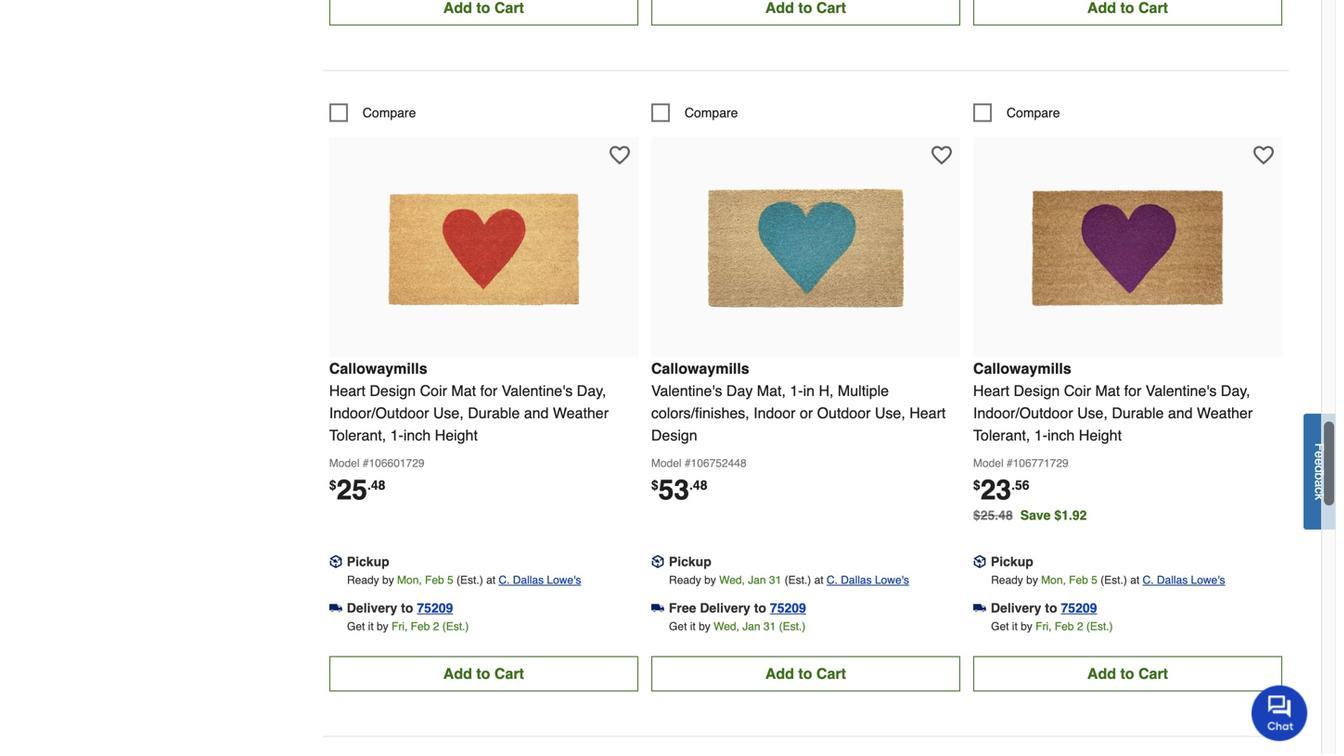 Task type: vqa. For each thing, say whether or not it's contained in the screenshot.
the bottommost Would
no



Task type: locate. For each thing, give the bounding box(es) containing it.
free
[[669, 601, 696, 616]]

1 fri, from the left
[[392, 620, 408, 633]]

1 inch from the left
[[403, 427, 431, 444]]

add to cart
[[443, 665, 524, 682], [765, 665, 846, 682], [1087, 665, 1168, 682]]

5014223925 element
[[651, 103, 738, 122]]

5013324059 element
[[329, 103, 416, 122]]

2 get it by fri, feb 2 (est.) from the left
[[991, 620, 1113, 633]]

0 horizontal spatial fri,
[[392, 620, 408, 633]]

wed, down the free delivery to 75209
[[714, 620, 739, 633]]

callowaymills heart design coir mat for valentine's day, indoor/outdoor use, durable and weather tolerant, 1-inch height for 106601729
[[329, 360, 609, 444]]

h,
[[819, 382, 834, 399]]

1 horizontal spatial inch
[[1048, 427, 1075, 444]]

.48 inside $ 53 .48
[[689, 478, 707, 493]]

2 horizontal spatial c. dallas lowe's button
[[1143, 571, 1225, 590]]

2 horizontal spatial $
[[973, 478, 980, 493]]

delivery to 75209
[[347, 601, 453, 616], [991, 601, 1097, 616]]

pickup right pickup image
[[347, 554, 389, 569]]

callowaymills for 106601729
[[329, 360, 427, 377]]

2 add from the left
[[765, 665, 794, 682]]

fri,
[[392, 620, 408, 633], [1036, 620, 1052, 633]]

3 delivery from the left
[[991, 601, 1041, 616]]

2 callowaymills from the left
[[651, 360, 749, 377]]

0 horizontal spatial at
[[486, 574, 496, 587]]

1 horizontal spatial 75209
[[770, 601, 806, 616]]

$25.48 save $1.92
[[973, 508, 1087, 523]]

3 it from the left
[[1012, 620, 1018, 633]]

cart
[[494, 665, 524, 682], [816, 665, 846, 682], [1138, 665, 1168, 682]]

height for 106601729
[[435, 427, 478, 444]]

coir
[[420, 382, 447, 399], [1064, 382, 1091, 399]]

e up d
[[1312, 451, 1327, 458]]

2 weather from the left
[[1197, 404, 1253, 422]]

3 c. from the left
[[1143, 574, 1154, 587]]

ready for pickup icon associated with free
[[669, 574, 701, 587]]

e
[[1312, 451, 1327, 458], [1312, 458, 1327, 466]]

2 mon, from the left
[[1041, 574, 1066, 587]]

at for 1st c. dallas lowe's button
[[486, 574, 496, 587]]

1 horizontal spatial callowaymills heart design coir mat for valentine's day, indoor/outdoor use, durable and weather tolerant, 1-inch height
[[973, 360, 1253, 444]]

mat
[[451, 382, 476, 399], [1095, 382, 1120, 399]]

coir up 106771729
[[1064, 382, 1091, 399]]

1 compare from the left
[[363, 105, 416, 120]]

1 height from the left
[[435, 427, 478, 444]]

1 horizontal spatial truck filled image
[[973, 602, 986, 615]]

actual price $25.48 element
[[329, 474, 385, 506]]

valentine's for model # 106601729
[[502, 382, 573, 399]]

2 75209 button from the left
[[770, 599, 806, 617]]

1 horizontal spatial heart
[[910, 404, 946, 422]]

1 callowaymills from the left
[[329, 360, 427, 377]]

0 horizontal spatial mat
[[451, 382, 476, 399]]

outdoor
[[817, 404, 871, 422]]

3 add to cart from the left
[[1087, 665, 1168, 682]]

1 heart outline image from the left
[[609, 145, 630, 166]]

2 horizontal spatial add
[[1087, 665, 1116, 682]]

1 horizontal spatial mat
[[1095, 382, 1120, 399]]

0 horizontal spatial dallas
[[513, 574, 544, 587]]

use,
[[433, 404, 464, 422], [875, 404, 905, 422], [1077, 404, 1108, 422]]

2 .48 from the left
[[689, 478, 707, 493]]

2 horizontal spatial #
[[1007, 457, 1013, 470]]

1 truck filled image from the left
[[651, 602, 664, 615]]

1 horizontal spatial add
[[765, 665, 794, 682]]

1 delivery to 75209 from the left
[[347, 601, 453, 616]]

pickup image
[[329, 555, 342, 568]]

1 horizontal spatial coir
[[1064, 382, 1091, 399]]

tolerant, for 106601729
[[329, 427, 386, 444]]

coir for model # 106601729
[[420, 382, 447, 399]]

indoor/outdoor up model # 106771729
[[973, 404, 1073, 422]]

$ down 'model # 106601729'
[[329, 478, 336, 493]]

0 horizontal spatial and
[[524, 404, 549, 422]]

2 horizontal spatial it
[[1012, 620, 1018, 633]]

1 mat from the left
[[451, 382, 476, 399]]

# for 106601729
[[363, 457, 369, 470]]

1 horizontal spatial add to cart button
[[651, 656, 960, 692]]

callowaymills for 106752448
[[651, 360, 749, 377]]

1 horizontal spatial add to cart
[[765, 665, 846, 682]]

at
[[486, 574, 496, 587], [814, 574, 824, 587], [1130, 574, 1140, 587]]

1 horizontal spatial mon,
[[1041, 574, 1066, 587]]

callowaymills 106752448 valentine's day mat, 1-in h, multiple colors/finishes, indoor or outdoor use, heart design image
[[704, 146, 908, 350]]

jan down the free delivery to 75209
[[742, 620, 760, 633]]

model
[[329, 457, 360, 470], [651, 457, 682, 470], [973, 457, 1004, 470]]

1 horizontal spatial lowe's
[[875, 574, 909, 587]]

.48 down model # 106752448
[[689, 478, 707, 493]]

2 ready by mon, feb 5 (est.) at c. dallas lowe's from the left
[[991, 574, 1225, 587]]

coir for model # 106771729
[[1064, 382, 1091, 399]]

height
[[435, 427, 478, 444], [1079, 427, 1122, 444]]

2 horizontal spatial add to cart button
[[973, 656, 1282, 692]]

23
[[980, 474, 1011, 506]]

pickup up free
[[669, 554, 711, 569]]

tolerant, for 106771729
[[973, 427, 1030, 444]]

1 horizontal spatial indoor/outdoor
[[973, 404, 1073, 422]]

and
[[524, 404, 549, 422], [1168, 404, 1193, 422]]

1 horizontal spatial 2
[[1077, 620, 1083, 633]]

.48 inside $ 25 .48
[[367, 478, 385, 493]]

0 horizontal spatial lowe's
[[547, 574, 581, 587]]

3 dallas from the left
[[1157, 574, 1188, 587]]

lowe's for 3rd c. dallas lowe's button from left
[[1191, 574, 1225, 587]]

heart up 'model # 106601729'
[[329, 382, 366, 399]]

compare inside 5013324077 element
[[1007, 105, 1060, 120]]

2 pickup image from the left
[[973, 555, 986, 568]]

0 horizontal spatial 5
[[447, 574, 453, 587]]

valentine's
[[502, 382, 573, 399], [651, 382, 722, 399], [1146, 382, 1217, 399]]

pickup down $25.48 save $1.92
[[991, 554, 1033, 569]]

0 horizontal spatial delivery
[[347, 601, 397, 616]]

1 day, from the left
[[577, 382, 606, 399]]

2 durable from the left
[[1112, 404, 1164, 422]]

heart for model # 106601729
[[329, 382, 366, 399]]

delivery to 75209 for delivery's pickup icon
[[991, 601, 1097, 616]]

0 horizontal spatial 75209
[[417, 601, 453, 616]]

2 callowaymills heart design coir mat for valentine's day, indoor/outdoor use, durable and weather tolerant, 1-inch height from the left
[[973, 360, 1253, 444]]

get
[[347, 620, 365, 633], [669, 620, 687, 633], [991, 620, 1009, 633]]

1 horizontal spatial .48
[[689, 478, 707, 493]]

add
[[443, 665, 472, 682], [765, 665, 794, 682], [1087, 665, 1116, 682]]

1 horizontal spatial ready by mon, feb 5 (est.) at c. dallas lowe's
[[991, 574, 1225, 587]]

1 horizontal spatial and
[[1168, 404, 1193, 422]]

jan up the free delivery to 75209
[[748, 574, 766, 587]]

2 horizontal spatial delivery
[[991, 601, 1041, 616]]

it for pickup icon associated with free
[[690, 620, 696, 633]]

2 horizontal spatial c.
[[1143, 574, 1154, 587]]

0 horizontal spatial get
[[347, 620, 365, 633]]

1 2 from the left
[[433, 620, 439, 633]]

$ for 23
[[973, 478, 980, 493]]

.48 for 53
[[689, 478, 707, 493]]

feb
[[425, 574, 444, 587], [1069, 574, 1088, 587], [411, 620, 430, 633], [1055, 620, 1074, 633]]

1 5 from the left
[[447, 574, 453, 587]]

model # 106771729
[[973, 457, 1069, 470]]

1 lowe's from the left
[[547, 574, 581, 587]]

3 compare from the left
[[1007, 105, 1060, 120]]

0 horizontal spatial cart
[[494, 665, 524, 682]]

0 horizontal spatial add to cart
[[443, 665, 524, 682]]

1 horizontal spatial ready
[[669, 574, 701, 587]]

1-
[[790, 382, 803, 399], [390, 427, 403, 444], [1034, 427, 1048, 444]]

0 horizontal spatial height
[[435, 427, 478, 444]]

wed,
[[719, 574, 745, 587], [714, 620, 739, 633]]

25
[[336, 474, 367, 506]]

0 horizontal spatial durable
[[468, 404, 520, 422]]

for
[[480, 382, 498, 399], [1124, 382, 1142, 399]]

1 horizontal spatial delivery
[[700, 601, 750, 616]]

durable
[[468, 404, 520, 422], [1112, 404, 1164, 422]]

callowaymills inside callowaymills valentine's day mat, 1-in h, multiple colors/finishes, indoor or outdoor use, heart design
[[651, 360, 749, 377]]

day,
[[577, 382, 606, 399], [1221, 382, 1250, 399]]

2 add to cart button from the left
[[651, 656, 960, 692]]

1 horizontal spatial #
[[685, 457, 691, 470]]

0 horizontal spatial delivery to 75209
[[347, 601, 453, 616]]

indoor/outdoor
[[329, 404, 429, 422], [973, 404, 1073, 422]]

e up "b" on the bottom right
[[1312, 458, 1327, 466]]

1 pickup image from the left
[[651, 555, 664, 568]]

to
[[401, 601, 413, 616], [754, 601, 766, 616], [1045, 601, 1057, 616], [476, 665, 490, 682], [798, 665, 812, 682], [1120, 665, 1134, 682]]

design for 106771729
[[1014, 382, 1060, 399]]

2 c. from the left
[[827, 574, 838, 587]]

ready down $25.48
[[991, 574, 1023, 587]]

75209
[[417, 601, 453, 616], [770, 601, 806, 616], [1061, 601, 1097, 616]]

model up 25
[[329, 457, 360, 470]]

and for 106771729
[[1168, 404, 1193, 422]]

1 horizontal spatial heart outline image
[[931, 145, 952, 166]]

2 horizontal spatial at
[[1130, 574, 1140, 587]]

.48
[[367, 478, 385, 493], [689, 478, 707, 493]]

1 ready by mon, feb 5 (est.) at c. dallas lowe's from the left
[[347, 574, 581, 587]]

dallas for 1st c. dallas lowe's button
[[513, 574, 544, 587]]

1 horizontal spatial 75209 button
[[770, 599, 806, 617]]

pickup
[[347, 554, 389, 569], [669, 554, 711, 569], [991, 554, 1033, 569]]

1 horizontal spatial 1-
[[790, 382, 803, 399]]

$
[[329, 478, 336, 493], [651, 478, 658, 493], [973, 478, 980, 493]]

3 75209 button from the left
[[1061, 599, 1097, 617]]

2 inch from the left
[[1048, 427, 1075, 444]]

mon,
[[397, 574, 422, 587], [1041, 574, 1066, 587]]

at for 3rd c. dallas lowe's button from left
[[1130, 574, 1140, 587]]

get it by wed, jan 31 (est.)
[[669, 620, 806, 633]]

0 horizontal spatial compare
[[363, 105, 416, 120]]

2 horizontal spatial pickup
[[991, 554, 1033, 569]]

0 horizontal spatial valentine's
[[502, 382, 573, 399]]

truck filled image
[[651, 602, 664, 615], [973, 602, 986, 615]]

2 horizontal spatial heart
[[973, 382, 1010, 399]]

3 # from the left
[[1007, 457, 1013, 470]]

design up 106771729
[[1014, 382, 1060, 399]]

# up $ 53 .48 at the bottom
[[685, 457, 691, 470]]

model up 53
[[651, 457, 682, 470]]

31 down the free delivery to 75209
[[764, 620, 776, 633]]

pickup image down $25.48
[[973, 555, 986, 568]]

1- up or
[[790, 382, 803, 399]]

.56
[[1011, 478, 1030, 493]]

1 75209 from the left
[[417, 601, 453, 616]]

31 up the free delivery to 75209
[[769, 574, 782, 587]]

callowaymills heart design coir mat for valentine's day, indoor/outdoor use, durable and weather tolerant, 1-inch height
[[329, 360, 609, 444], [973, 360, 1253, 444]]

compare inside 5014223925 element
[[685, 105, 738, 120]]

callowaymills
[[329, 360, 427, 377], [651, 360, 749, 377], [973, 360, 1071, 377]]

$ up was price $25.48 element
[[973, 478, 980, 493]]

get for delivery's pickup icon
[[991, 620, 1009, 633]]

75209 button
[[417, 599, 453, 617], [770, 599, 806, 617], [1061, 599, 1097, 617]]

1 horizontal spatial c.
[[827, 574, 838, 587]]

dallas for 2nd c. dallas lowe's button from the right
[[841, 574, 872, 587]]

53
[[658, 474, 689, 506]]

compare for 5013324059 element
[[363, 105, 416, 120]]

use, for model # 106771729
[[1077, 404, 1108, 422]]

1 at from the left
[[486, 574, 496, 587]]

f
[[1312, 443, 1327, 451]]

durable for 106771729
[[1112, 404, 1164, 422]]

1 durable from the left
[[468, 404, 520, 422]]

1 and from the left
[[524, 404, 549, 422]]

2 fri, from the left
[[1036, 620, 1052, 633]]

jan
[[748, 574, 766, 587], [742, 620, 760, 633]]

c
[[1312, 487, 1327, 494]]

design up "106601729"
[[370, 382, 416, 399]]

1 add to cart button from the left
[[329, 656, 638, 692]]

model for model # 106752448
[[651, 457, 682, 470]]

inch up 106771729
[[1048, 427, 1075, 444]]

heart outline image
[[609, 145, 630, 166], [931, 145, 952, 166], [1253, 145, 1274, 166]]

c. for 2nd c. dallas lowe's button from the right
[[827, 574, 838, 587]]

tolerant, up 'model # 106601729'
[[329, 427, 386, 444]]

# for 106771729
[[1007, 457, 1013, 470]]

compare
[[363, 105, 416, 120], [685, 105, 738, 120], [1007, 105, 1060, 120]]

wed, up the free delivery to 75209
[[719, 574, 745, 587]]

1 tolerant, from the left
[[329, 427, 386, 444]]

1 use, from the left
[[433, 404, 464, 422]]

pickup image down 53
[[651, 555, 664, 568]]

2 # from the left
[[685, 457, 691, 470]]

1 ready from the left
[[347, 574, 379, 587]]

by
[[382, 574, 394, 587], [704, 574, 716, 587], [1026, 574, 1038, 587], [377, 620, 388, 633], [699, 620, 711, 633], [1021, 620, 1033, 633]]

1- up 106771729
[[1034, 427, 1048, 444]]

1 horizontal spatial callowaymills
[[651, 360, 749, 377]]

2 $ from the left
[[651, 478, 658, 493]]

2 for 1st c. dallas lowe's button
[[433, 620, 439, 633]]

1 horizontal spatial day,
[[1221, 382, 1250, 399]]

height for 106771729
[[1079, 427, 1122, 444]]

$ inside $ 25 .48
[[329, 478, 336, 493]]

it
[[368, 620, 374, 633], [690, 620, 696, 633], [1012, 620, 1018, 633]]

add to cart button
[[329, 656, 638, 692], [651, 656, 960, 692], [973, 656, 1282, 692]]

$ inside '$ 23 .56'
[[973, 478, 980, 493]]

0 horizontal spatial add to cart button
[[329, 656, 638, 692]]

2 horizontal spatial compare
[[1007, 105, 1060, 120]]

3 add to cart button from the left
[[973, 656, 1282, 692]]

f e e d b a c k
[[1312, 443, 1327, 500]]

1 callowaymills heart design coir mat for valentine's day, indoor/outdoor use, durable and weather tolerant, 1-inch height from the left
[[329, 360, 609, 444]]

colors/finishes,
[[651, 404, 749, 422]]

2 horizontal spatial 75209
[[1061, 601, 1097, 616]]

delivery
[[347, 601, 397, 616], [700, 601, 750, 616], [991, 601, 1041, 616]]

ready up free
[[669, 574, 701, 587]]

2 coir from the left
[[1064, 382, 1091, 399]]

for for model # 106771729
[[1124, 382, 1142, 399]]

1- up "106601729"
[[390, 427, 403, 444]]

# up .56
[[1007, 457, 1013, 470]]

inch for model # 106771729
[[1048, 427, 1075, 444]]

3 callowaymills from the left
[[973, 360, 1071, 377]]

2 ready from the left
[[669, 574, 701, 587]]

lowe's
[[547, 574, 581, 587], [875, 574, 909, 587], [1191, 574, 1225, 587]]

model for model # 106601729
[[329, 457, 360, 470]]

get it by fri, feb 2 (est.)
[[347, 620, 469, 633], [991, 620, 1113, 633]]

1 delivery from the left
[[347, 601, 397, 616]]

1 horizontal spatial dallas
[[841, 574, 872, 587]]

.48 for 25
[[367, 478, 385, 493]]

ready down $ 25 .48
[[347, 574, 379, 587]]

1 horizontal spatial get it by fri, feb 2 (est.)
[[991, 620, 1113, 633]]

75209 button for 2nd c. dallas lowe's button from the right
[[770, 599, 806, 617]]

weather for model # 106771729
[[1197, 404, 1253, 422]]

2 compare from the left
[[685, 105, 738, 120]]

0 horizontal spatial day,
[[577, 382, 606, 399]]

1 c. from the left
[[499, 574, 510, 587]]

0 horizontal spatial inch
[[403, 427, 431, 444]]

1 horizontal spatial fri,
[[1036, 620, 1052, 633]]

0 horizontal spatial weather
[[553, 404, 609, 422]]

ready by mon, feb 5 (est.) at c. dallas lowe's
[[347, 574, 581, 587], [991, 574, 1225, 587]]

$ 53 .48
[[651, 474, 707, 506]]

3 at from the left
[[1130, 574, 1140, 587]]

3 get from the left
[[991, 620, 1009, 633]]

callowaymills heart design coir mat for valentine's day, indoor/outdoor use, durable and weather tolerant, 1-inch height for 106771729
[[973, 360, 1253, 444]]

dallas for 3rd c. dallas lowe's button from left
[[1157, 574, 1188, 587]]

1 horizontal spatial cart
[[816, 665, 846, 682]]

1 # from the left
[[363, 457, 369, 470]]

0 horizontal spatial 1-
[[390, 427, 403, 444]]

2 horizontal spatial design
[[1014, 382, 1060, 399]]

1 dallas from the left
[[513, 574, 544, 587]]

1 horizontal spatial c. dallas lowe's button
[[827, 571, 909, 590]]

1 get from the left
[[347, 620, 365, 633]]

1 horizontal spatial get
[[669, 620, 687, 633]]

0 horizontal spatial mon,
[[397, 574, 422, 587]]

2 model from the left
[[651, 457, 682, 470]]

lowe's for 1st c. dallas lowe's button
[[547, 574, 581, 587]]

design
[[370, 382, 416, 399], [1014, 382, 1060, 399], [651, 427, 697, 444]]

0 horizontal spatial 2
[[433, 620, 439, 633]]

1 horizontal spatial tolerant,
[[973, 427, 1030, 444]]

2 horizontal spatial cart
[[1138, 665, 1168, 682]]

0 horizontal spatial .48
[[367, 478, 385, 493]]

delivery for delivery's pickup icon
[[991, 601, 1041, 616]]

0 horizontal spatial $
[[329, 478, 336, 493]]

2 use, from the left
[[875, 404, 905, 422]]

3 ready from the left
[[991, 574, 1023, 587]]

1 horizontal spatial valentine's
[[651, 382, 722, 399]]

inch
[[403, 427, 431, 444], [1048, 427, 1075, 444]]

1 mon, from the left
[[397, 574, 422, 587]]

1 horizontal spatial at
[[814, 574, 824, 587]]

heart right outdoor
[[910, 404, 946, 422]]

1- for model # 106771729
[[1034, 427, 1048, 444]]

indoor/outdoor up 'model # 106601729'
[[329, 404, 429, 422]]

1 $ from the left
[[329, 478, 336, 493]]

(est.)
[[457, 574, 483, 587], [785, 574, 811, 587], [1101, 574, 1127, 587], [442, 620, 469, 633], [779, 620, 806, 633], [1086, 620, 1113, 633]]

1 horizontal spatial compare
[[685, 105, 738, 120]]

1 model from the left
[[329, 457, 360, 470]]

2 at from the left
[[814, 574, 824, 587]]

1 horizontal spatial 5
[[1091, 574, 1098, 587]]

design down colors/finishes,
[[651, 427, 697, 444]]

ready by mon, feb 5 (est.) at c. dallas lowe's for 1st c. dallas lowe's button
[[347, 574, 581, 587]]

actual price $23.56 element
[[973, 474, 1030, 506]]

# up $ 25 .48
[[363, 457, 369, 470]]

0 horizontal spatial use,
[[433, 404, 464, 422]]

0 horizontal spatial callowaymills heart design coir mat for valentine's day, indoor/outdoor use, durable and weather tolerant, 1-inch height
[[329, 360, 609, 444]]

1 it from the left
[[368, 620, 374, 633]]

2 horizontal spatial heart outline image
[[1253, 145, 1274, 166]]

weather
[[553, 404, 609, 422], [1197, 404, 1253, 422]]

1 vertical spatial wed,
[[714, 620, 739, 633]]

2 2 from the left
[[1077, 620, 1083, 633]]

day
[[726, 382, 753, 399]]

1- inside callowaymills valentine's day mat, 1-in h, multiple colors/finishes, indoor or outdoor use, heart design
[[790, 382, 803, 399]]

3 valentine's from the left
[[1146, 382, 1217, 399]]

c. for 1st c. dallas lowe's button
[[499, 574, 510, 587]]

2 heart outline image from the left
[[931, 145, 952, 166]]

ready for delivery's pickup icon
[[991, 574, 1023, 587]]

$ inside $ 53 .48
[[651, 478, 658, 493]]

1 horizontal spatial use,
[[875, 404, 905, 422]]

1 pickup from the left
[[347, 554, 389, 569]]

ready
[[347, 574, 379, 587], [669, 574, 701, 587], [991, 574, 1023, 587]]

$ down model # 106752448
[[651, 478, 658, 493]]

2 lowe's from the left
[[875, 574, 909, 587]]

2 height from the left
[[1079, 427, 1122, 444]]

2 and from the left
[[1168, 404, 1193, 422]]

0 horizontal spatial c. dallas lowe's button
[[499, 571, 581, 590]]

1 .48 from the left
[[367, 478, 385, 493]]

heart up model # 106771729
[[973, 382, 1010, 399]]

mat for model # 106601729
[[451, 382, 476, 399]]

0 horizontal spatial for
[[480, 382, 498, 399]]

c.
[[499, 574, 510, 587], [827, 574, 838, 587], [1143, 574, 1154, 587]]

0 horizontal spatial ready by mon, feb 5 (est.) at c. dallas lowe's
[[347, 574, 581, 587]]

2 c. dallas lowe's button from the left
[[827, 571, 909, 590]]

compare for 5013324077 element
[[1007, 105, 1060, 120]]

tolerant,
[[329, 427, 386, 444], [973, 427, 1030, 444]]

2 horizontal spatial ready
[[991, 574, 1023, 587]]

5
[[447, 574, 453, 587], [1091, 574, 1098, 587]]

pickup image
[[651, 555, 664, 568], [973, 555, 986, 568]]

0 horizontal spatial pickup image
[[651, 555, 664, 568]]

3 model from the left
[[973, 457, 1004, 470]]

2 horizontal spatial model
[[973, 457, 1004, 470]]

ready for pickup image
[[347, 574, 379, 587]]

2 indoor/outdoor from the left
[[973, 404, 1073, 422]]

dallas
[[513, 574, 544, 587], [841, 574, 872, 587], [1157, 574, 1188, 587]]

#
[[363, 457, 369, 470], [685, 457, 691, 470], [1007, 457, 1013, 470]]

indoor
[[754, 404, 796, 422]]

0 horizontal spatial c.
[[499, 574, 510, 587]]

2 5 from the left
[[1091, 574, 1098, 587]]

1 horizontal spatial model
[[651, 457, 682, 470]]

2 horizontal spatial valentine's
[[1146, 382, 1217, 399]]

2 mat from the left
[[1095, 382, 1120, 399]]

2
[[433, 620, 439, 633], [1077, 620, 1083, 633]]

indoor/outdoor for 106601729
[[329, 404, 429, 422]]

1 indoor/outdoor from the left
[[329, 404, 429, 422]]

c. dallas lowe's button
[[499, 571, 581, 590], [827, 571, 909, 590], [1143, 571, 1225, 590]]

2 dallas from the left
[[841, 574, 872, 587]]

1 vertical spatial jan
[[742, 620, 760, 633]]

1 for from the left
[[480, 382, 498, 399]]

model up '23'
[[973, 457, 1004, 470]]

2 horizontal spatial 75209 button
[[1061, 599, 1097, 617]]

1 horizontal spatial pickup image
[[973, 555, 986, 568]]

callowaymills 106771729 heart design coir mat for valentine's day, indoor/outdoor use, durable and weather tolerant, 1-inch height image
[[1026, 146, 1230, 350]]

1 weather from the left
[[553, 404, 609, 422]]

compare inside 5013324059 element
[[363, 105, 416, 120]]

1 horizontal spatial it
[[690, 620, 696, 633]]

get it by fri, feb 2 (est.) for delivery's pickup icon
[[991, 620, 1113, 633]]

3 $ from the left
[[973, 478, 980, 493]]

heart
[[329, 382, 366, 399], [973, 382, 1010, 399], [910, 404, 946, 422]]

coir up "106601729"
[[420, 382, 447, 399]]

0 horizontal spatial #
[[363, 457, 369, 470]]

.48 down 'model # 106601729'
[[367, 478, 385, 493]]

2 truck filled image from the left
[[973, 602, 986, 615]]

$25.48
[[973, 508, 1013, 523]]

0 horizontal spatial ready
[[347, 574, 379, 587]]

tolerant, up model # 106771729
[[973, 427, 1030, 444]]

inch up "106601729"
[[403, 427, 431, 444]]

save
[[1020, 508, 1051, 523]]

get for pickup icon associated with free
[[669, 620, 687, 633]]

31
[[769, 574, 782, 587], [764, 620, 776, 633]]



Task type: describe. For each thing, give the bounding box(es) containing it.
and for 106601729
[[524, 404, 549, 422]]

3 add from the left
[[1087, 665, 1116, 682]]

2 for 3rd c. dallas lowe's button from left
[[1077, 620, 1083, 633]]

1 vertical spatial 31
[[764, 620, 776, 633]]

0 vertical spatial wed,
[[719, 574, 745, 587]]

3 75209 from the left
[[1061, 601, 1097, 616]]

a
[[1312, 480, 1327, 487]]

106771729
[[1013, 457, 1069, 470]]

3 cart from the left
[[1138, 665, 1168, 682]]

5 for 75209 button associated with 3rd c. dallas lowe's button from left
[[1091, 574, 1098, 587]]

1 add to cart from the left
[[443, 665, 524, 682]]

model # 106752448
[[651, 457, 747, 470]]

c. for 3rd c. dallas lowe's button from left
[[1143, 574, 1154, 587]]

1 e from the top
[[1312, 451, 1327, 458]]

truck filled image for free
[[651, 602, 664, 615]]

callowaymills 106601729 heart design coir mat for valentine's day, indoor/outdoor use, durable and weather tolerant, 1-inch height image
[[382, 146, 586, 350]]

truck filled image
[[329, 602, 342, 615]]

it for pickup image
[[368, 620, 374, 633]]

ready by mon, feb 5 (est.) at c. dallas lowe's for 3rd c. dallas lowe's button from left
[[991, 574, 1225, 587]]

durable for 106601729
[[468, 404, 520, 422]]

75209 button for 1st c. dallas lowe's button
[[417, 599, 453, 617]]

1 add from the left
[[443, 665, 472, 682]]

d
[[1312, 466, 1327, 473]]

75209 button for 3rd c. dallas lowe's button from left
[[1061, 599, 1097, 617]]

heart for model # 106771729
[[973, 382, 1010, 399]]

callowaymills valentine's day mat, 1-in h, multiple colors/finishes, indoor or outdoor use, heart design
[[651, 360, 946, 444]]

indoor/outdoor for 106771729
[[973, 404, 1073, 422]]

1- for model # 106601729
[[390, 427, 403, 444]]

2 75209 from the left
[[770, 601, 806, 616]]

get it by fri, feb 2 (est.) for pickup image
[[347, 620, 469, 633]]

$1.92
[[1054, 508, 1087, 523]]

design for 106601729
[[370, 382, 416, 399]]

free delivery to 75209
[[669, 601, 806, 616]]

2 add to cart from the left
[[765, 665, 846, 682]]

0 vertical spatial 31
[[769, 574, 782, 587]]

get for pickup image
[[347, 620, 365, 633]]

1 cart from the left
[[494, 665, 524, 682]]

multiple
[[838, 382, 889, 399]]

chat invite button image
[[1252, 685, 1308, 741]]

heart inside callowaymills valentine's day mat, 1-in h, multiple colors/finishes, indoor or outdoor use, heart design
[[910, 404, 946, 422]]

model # 106601729
[[329, 457, 425, 470]]

5013324077 element
[[973, 103, 1060, 122]]

k
[[1312, 494, 1327, 500]]

day, for model # 106601729
[[577, 382, 606, 399]]

model for model # 106771729
[[973, 457, 1004, 470]]

it for delivery's pickup icon
[[1012, 620, 1018, 633]]

$ for 25
[[329, 478, 336, 493]]

106752448
[[691, 457, 747, 470]]

pickup image for free
[[651, 555, 664, 568]]

106601729
[[369, 457, 425, 470]]

2 pickup from the left
[[669, 554, 711, 569]]

5 for 75209 button corresponding to 1st c. dallas lowe's button
[[447, 574, 453, 587]]

in
[[803, 382, 815, 399]]

0 vertical spatial jan
[[748, 574, 766, 587]]

callowaymills for 106771729
[[973, 360, 1071, 377]]

lowe's for 2nd c. dallas lowe's button from the right
[[875, 574, 909, 587]]

$ 23 .56
[[973, 474, 1030, 506]]

day, for model # 106771729
[[1221, 382, 1250, 399]]

$ for 53
[[651, 478, 658, 493]]

# for 106752448
[[685, 457, 691, 470]]

was price $25.48 element
[[973, 503, 1020, 523]]

mat,
[[757, 382, 786, 399]]

f e e d b a c k button
[[1304, 414, 1336, 530]]

design inside callowaymills valentine's day mat, 1-in h, multiple colors/finishes, indoor or outdoor use, heart design
[[651, 427, 697, 444]]

use, inside callowaymills valentine's day mat, 1-in h, multiple colors/finishes, indoor or outdoor use, heart design
[[875, 404, 905, 422]]

$ 25 .48
[[329, 474, 385, 506]]

3 heart outline image from the left
[[1253, 145, 1274, 166]]

for for model # 106601729
[[480, 382, 498, 399]]

at for 2nd c. dallas lowe's button from the right
[[814, 574, 824, 587]]

weather for model # 106601729
[[553, 404, 609, 422]]

valentine's for model # 106771729
[[1146, 382, 1217, 399]]

actual price $53.48 element
[[651, 474, 707, 506]]

use, for model # 106601729
[[433, 404, 464, 422]]

delivery for pickup image
[[347, 601, 397, 616]]

2 delivery from the left
[[700, 601, 750, 616]]

mat for model # 106771729
[[1095, 382, 1120, 399]]

pickup image for delivery
[[973, 555, 986, 568]]

mon, for delivery's pickup icon
[[1041, 574, 1066, 587]]

2 cart from the left
[[816, 665, 846, 682]]

mon, for pickup image
[[397, 574, 422, 587]]

b
[[1312, 473, 1327, 480]]

or
[[800, 404, 813, 422]]

valentine's inside callowaymills valentine's day mat, 1-in h, multiple colors/finishes, indoor or outdoor use, heart design
[[651, 382, 722, 399]]

inch for model # 106601729
[[403, 427, 431, 444]]

delivery to 75209 for pickup image
[[347, 601, 453, 616]]

2 e from the top
[[1312, 458, 1327, 466]]

compare for 5014223925 element
[[685, 105, 738, 120]]

truck filled image for delivery
[[973, 602, 986, 615]]

1 c. dallas lowe's button from the left
[[499, 571, 581, 590]]

3 c. dallas lowe's button from the left
[[1143, 571, 1225, 590]]

3 pickup from the left
[[991, 554, 1033, 569]]

ready by wed, jan 31 (est.) at c. dallas lowe's
[[669, 574, 909, 587]]



